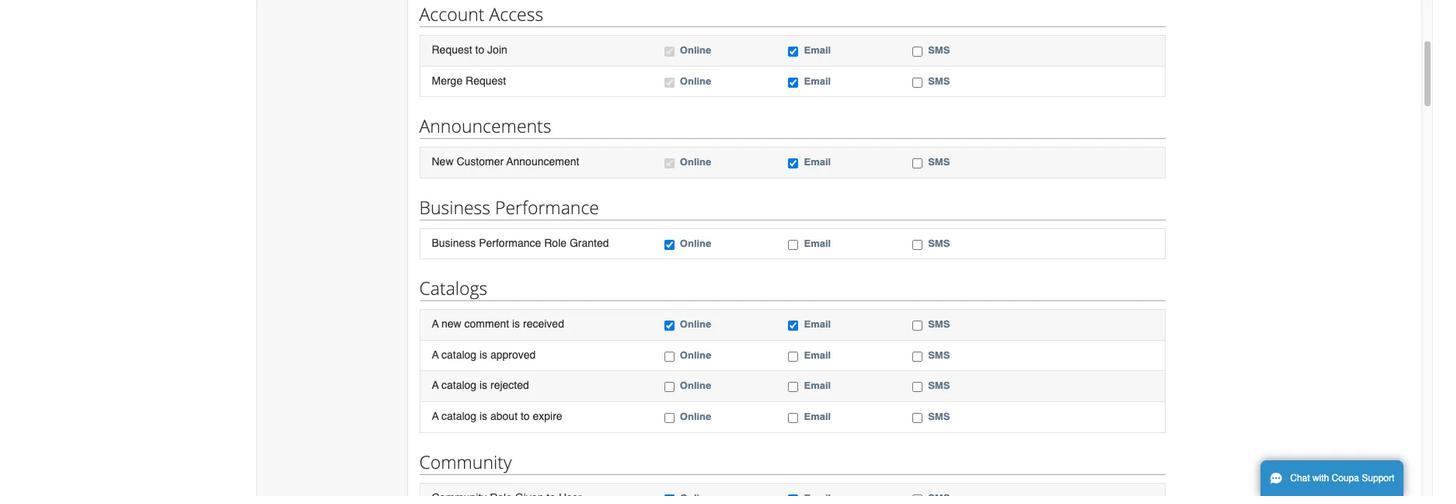 Task type: describe. For each thing, give the bounding box(es) containing it.
sms for new customer announcement
[[928, 156, 950, 168]]

rejected
[[490, 380, 529, 392]]

sms for a catalog is about to expire
[[928, 411, 950, 423]]

with
[[1313, 473, 1329, 484]]

received
[[523, 318, 564, 331]]

join
[[487, 44, 507, 56]]

email for business performance role granted
[[804, 238, 831, 249]]

a for a new comment is received
[[432, 318, 439, 331]]

business for business performance role granted
[[432, 237, 476, 249]]

customer
[[457, 156, 504, 168]]

performance for business performance
[[495, 195, 599, 220]]

catalog for a catalog is rejected
[[441, 380, 477, 392]]

performance for business performance role granted
[[479, 237, 541, 249]]

a for a catalog is rejected
[[432, 380, 439, 392]]

online for a catalog is about to expire
[[680, 411, 711, 423]]

sms for a catalog is rejected
[[928, 380, 950, 392]]

email for a catalog is rejected
[[804, 380, 831, 392]]

merge request
[[432, 74, 506, 87]]

new
[[432, 156, 454, 168]]

is for about
[[480, 410, 487, 423]]

1 vertical spatial to
[[521, 410, 530, 423]]

merge
[[432, 74, 463, 87]]

online for business performance role granted
[[680, 238, 711, 249]]

access
[[489, 2, 543, 26]]

email for a catalog is about to expire
[[804, 411, 831, 423]]

business performance
[[419, 195, 599, 220]]

comment
[[464, 318, 509, 331]]

community
[[419, 450, 512, 474]]

chat with coupa support button
[[1261, 461, 1404, 497]]

sms for business performance role granted
[[928, 238, 950, 249]]

email for merge request
[[804, 75, 831, 87]]

new customer announcement
[[432, 156, 579, 168]]

support
[[1362, 473, 1395, 484]]

granted
[[570, 237, 609, 249]]

online for a catalog is rejected
[[680, 380, 711, 392]]

business performance role granted
[[432, 237, 609, 249]]

sms for a new comment is received
[[928, 319, 950, 331]]

account
[[419, 2, 485, 26]]

approved
[[490, 349, 536, 361]]

email for request to join
[[804, 44, 831, 56]]

is for rejected
[[480, 380, 487, 392]]

a new comment is received
[[432, 318, 564, 331]]

online for request to join
[[680, 44, 711, 56]]

role
[[544, 237, 567, 249]]

email for a catalog is approved
[[804, 350, 831, 361]]

is left received
[[512, 318, 520, 331]]

chat
[[1290, 473, 1310, 484]]

1 vertical spatial request
[[466, 74, 506, 87]]

sms for merge request
[[928, 75, 950, 87]]



Task type: locate. For each thing, give the bounding box(es) containing it.
a catalog is about to expire
[[432, 410, 562, 423]]

5 email from the top
[[804, 319, 831, 331]]

online for merge request
[[680, 75, 711, 87]]

performance
[[495, 195, 599, 220], [479, 237, 541, 249]]

a left new
[[432, 318, 439, 331]]

6 online from the top
[[680, 350, 711, 361]]

6 sms from the top
[[928, 350, 950, 361]]

performance down business performance
[[479, 237, 541, 249]]

business down new
[[419, 195, 490, 220]]

request
[[432, 44, 472, 56], [466, 74, 506, 87]]

to left join
[[475, 44, 484, 56]]

a down a catalog is rejected
[[432, 410, 439, 423]]

8 online from the top
[[680, 411, 711, 423]]

0 vertical spatial catalog
[[441, 349, 477, 361]]

to
[[475, 44, 484, 56], [521, 410, 530, 423]]

None checkbox
[[664, 47, 674, 57], [913, 47, 923, 57], [664, 77, 674, 87], [664, 159, 674, 169], [788, 240, 799, 250], [664, 321, 674, 331], [788, 321, 799, 331], [913, 321, 923, 331], [664, 352, 674, 362], [788, 352, 799, 362], [913, 352, 923, 362], [788, 383, 799, 393], [664, 495, 674, 497], [788, 495, 799, 497], [664, 47, 674, 57], [913, 47, 923, 57], [664, 77, 674, 87], [664, 159, 674, 169], [788, 240, 799, 250], [664, 321, 674, 331], [788, 321, 799, 331], [913, 321, 923, 331], [664, 352, 674, 362], [788, 352, 799, 362], [913, 352, 923, 362], [788, 383, 799, 393], [664, 495, 674, 497], [788, 495, 799, 497]]

catalog for a catalog is about to expire
[[441, 410, 477, 423]]

catalog
[[441, 349, 477, 361], [441, 380, 477, 392], [441, 410, 477, 423]]

3 email from the top
[[804, 156, 831, 168]]

is left rejected
[[480, 380, 487, 392]]

4 a from the top
[[432, 410, 439, 423]]

sms for request to join
[[928, 44, 950, 56]]

catalog down new
[[441, 349, 477, 361]]

email for a new comment is received
[[804, 319, 831, 331]]

is left 'about'
[[480, 410, 487, 423]]

3 a from the top
[[432, 380, 439, 392]]

4 online from the top
[[680, 238, 711, 249]]

about
[[490, 410, 518, 423]]

sms for a catalog is approved
[[928, 350, 950, 361]]

2 vertical spatial catalog
[[441, 410, 477, 423]]

is for approved
[[480, 349, 487, 361]]

1 vertical spatial performance
[[479, 237, 541, 249]]

1 horizontal spatial to
[[521, 410, 530, 423]]

catalog down a catalog is rejected
[[441, 410, 477, 423]]

a for a catalog is approved
[[432, 349, 439, 361]]

performance up "role"
[[495, 195, 599, 220]]

catalog down a catalog is approved
[[441, 380, 477, 392]]

3 sms from the top
[[928, 156, 950, 168]]

1 a from the top
[[432, 318, 439, 331]]

new
[[441, 318, 461, 331]]

2 catalog from the top
[[441, 380, 477, 392]]

8 sms from the top
[[928, 411, 950, 423]]

online
[[680, 44, 711, 56], [680, 75, 711, 87], [680, 156, 711, 168], [680, 238, 711, 249], [680, 319, 711, 331], [680, 350, 711, 361], [680, 380, 711, 392], [680, 411, 711, 423]]

7 online from the top
[[680, 380, 711, 392]]

announcements
[[419, 114, 551, 138]]

account access
[[419, 2, 543, 26]]

is
[[512, 318, 520, 331], [480, 349, 487, 361], [480, 380, 487, 392], [480, 410, 487, 423]]

0 vertical spatial to
[[475, 44, 484, 56]]

a
[[432, 318, 439, 331], [432, 349, 439, 361], [432, 380, 439, 392], [432, 410, 439, 423]]

7 email from the top
[[804, 380, 831, 392]]

1 online from the top
[[680, 44, 711, 56]]

coupa
[[1332, 473, 1359, 484]]

a up a catalog is rejected
[[432, 349, 439, 361]]

0 vertical spatial request
[[432, 44, 472, 56]]

1 catalog from the top
[[441, 349, 477, 361]]

2 a from the top
[[432, 349, 439, 361]]

2 sms from the top
[[928, 75, 950, 87]]

online for a catalog is approved
[[680, 350, 711, 361]]

online for a new comment is received
[[680, 319, 711, 331]]

5 online from the top
[[680, 319, 711, 331]]

3 catalog from the top
[[441, 410, 477, 423]]

1 sms from the top
[[928, 44, 950, 56]]

4 sms from the top
[[928, 238, 950, 249]]

3 online from the top
[[680, 156, 711, 168]]

a catalog is approved
[[432, 349, 536, 361]]

request up merge
[[432, 44, 472, 56]]

catalog for a catalog is approved
[[441, 349, 477, 361]]

2 email from the top
[[804, 75, 831, 87]]

6 email from the top
[[804, 350, 831, 361]]

2 online from the top
[[680, 75, 711, 87]]

email
[[804, 44, 831, 56], [804, 75, 831, 87], [804, 156, 831, 168], [804, 238, 831, 249], [804, 319, 831, 331], [804, 350, 831, 361], [804, 380, 831, 392], [804, 411, 831, 423]]

business up catalogs
[[432, 237, 476, 249]]

announcement
[[506, 156, 579, 168]]

1 vertical spatial catalog
[[441, 380, 477, 392]]

email for new customer announcement
[[804, 156, 831, 168]]

0 vertical spatial business
[[419, 195, 490, 220]]

sms
[[928, 44, 950, 56], [928, 75, 950, 87], [928, 156, 950, 168], [928, 238, 950, 249], [928, 319, 950, 331], [928, 350, 950, 361], [928, 380, 950, 392], [928, 411, 950, 423]]

request to join
[[432, 44, 507, 56]]

a catalog is rejected
[[432, 380, 529, 392]]

4 email from the top
[[804, 238, 831, 249]]

7 sms from the top
[[928, 380, 950, 392]]

online for new customer announcement
[[680, 156, 711, 168]]

catalogs
[[419, 276, 488, 301]]

expire
[[533, 410, 562, 423]]

to right 'about'
[[521, 410, 530, 423]]

None checkbox
[[788, 47, 799, 57], [788, 77, 799, 87], [913, 77, 923, 87], [788, 159, 799, 169], [913, 159, 923, 169], [664, 240, 674, 250], [913, 240, 923, 250], [664, 383, 674, 393], [913, 383, 923, 393], [664, 413, 674, 424], [788, 413, 799, 424], [913, 413, 923, 424], [913, 495, 923, 497], [788, 47, 799, 57], [788, 77, 799, 87], [913, 77, 923, 87], [788, 159, 799, 169], [913, 159, 923, 169], [664, 240, 674, 250], [913, 240, 923, 250], [664, 383, 674, 393], [913, 383, 923, 393], [664, 413, 674, 424], [788, 413, 799, 424], [913, 413, 923, 424], [913, 495, 923, 497]]

1 vertical spatial business
[[432, 237, 476, 249]]

business for business performance
[[419, 195, 490, 220]]

a for a catalog is about to expire
[[432, 410, 439, 423]]

business
[[419, 195, 490, 220], [432, 237, 476, 249]]

request down join
[[466, 74, 506, 87]]

1 email from the top
[[804, 44, 831, 56]]

a down a catalog is approved
[[432, 380, 439, 392]]

8 email from the top
[[804, 411, 831, 423]]

0 vertical spatial performance
[[495, 195, 599, 220]]

0 horizontal spatial to
[[475, 44, 484, 56]]

is left the approved
[[480, 349, 487, 361]]

5 sms from the top
[[928, 319, 950, 331]]

chat with coupa support
[[1290, 473, 1395, 484]]



Task type: vqa. For each thing, say whether or not it's contained in the screenshot.
Coupa Supplier Portal image to the bottom
no



